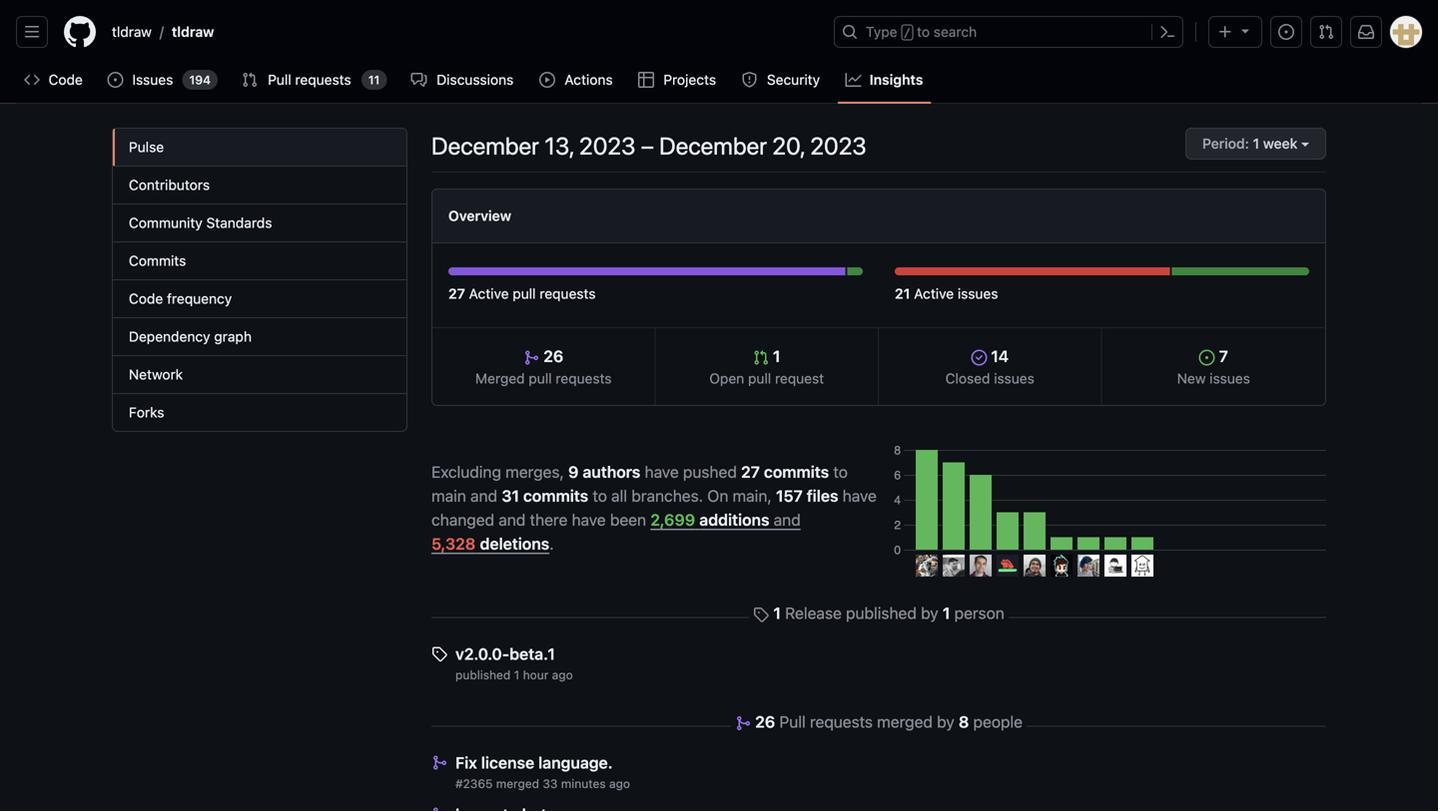 Task type: locate. For each thing, give the bounding box(es) containing it.
31 commits to all branches.   on main, 157 files
[[502, 487, 838, 506]]

0 vertical spatial git pull request image
[[1318, 24, 1334, 40]]

0 horizontal spatial have
[[572, 511, 606, 530]]

/ right type
[[904, 26, 911, 40]]

active right 21
[[914, 286, 954, 302]]

1 left hour
[[514, 669, 520, 683]]

1 horizontal spatial tldraw
[[172, 23, 214, 40]]

0 vertical spatial 26
[[540, 347, 564, 366]]

1 vertical spatial pull
[[779, 713, 806, 732]]

fix
[[455, 754, 477, 773]]

ago right the minutes at bottom
[[609, 778, 630, 792]]

by
[[921, 604, 939, 623], [937, 713, 955, 732]]

hour
[[523, 669, 549, 683]]

standards
[[206, 215, 272, 231]]

0 horizontal spatial 27
[[448, 286, 465, 302]]

1 horizontal spatial code
[[129, 291, 163, 307]]

actions link
[[531, 65, 622, 95]]

0 vertical spatial have
[[645, 463, 679, 482]]

have left been
[[572, 511, 606, 530]]

main,
[[733, 487, 772, 506]]

1 left week
[[1253, 135, 1260, 152]]

ago
[[552, 669, 573, 683], [609, 778, 630, 792]]

insights
[[870, 71, 923, 88]]

tldraw link
[[104, 16, 160, 48], [164, 16, 222, 48]]

1 horizontal spatial merged
[[877, 713, 933, 732]]

issues down 7
[[1210, 371, 1250, 387]]

published down v2.0.0-
[[455, 669, 511, 683]]

and inside "2,699 additions and 5,328 deletions ."
[[774, 511, 801, 530]]

tldraw
[[112, 23, 152, 40], [172, 23, 214, 40]]

have right files
[[843, 487, 877, 506]]

comment discussion image
[[411, 72, 427, 88]]

2 december from the left
[[659, 132, 767, 160]]

2 vertical spatial git pull request image
[[753, 350, 769, 366]]

1 horizontal spatial 2023
[[810, 132, 867, 160]]

1 vertical spatial ago
[[609, 778, 630, 792]]

1 left the person
[[943, 604, 950, 623]]

1 active from the left
[[469, 286, 509, 302]]

fix license language. link
[[455, 754, 613, 773]]

26
[[540, 347, 564, 366], [755, 713, 775, 732]]

1 horizontal spatial /
[[904, 26, 911, 40]]

14
[[987, 347, 1009, 366]]

week
[[1263, 135, 1298, 152]]

issues for 14
[[994, 371, 1035, 387]]

1 vertical spatial git pull request image
[[242, 72, 258, 88]]

1 vertical spatial to
[[833, 463, 848, 482]]

december
[[431, 132, 539, 160], [659, 132, 767, 160]]

13,
[[544, 132, 574, 160]]

pushed
[[683, 463, 737, 482]]

issues
[[958, 286, 998, 302], [994, 371, 1035, 387], [1210, 371, 1250, 387]]

0 horizontal spatial tldraw
[[112, 23, 152, 40]]

tldraw link up 194
[[164, 16, 222, 48]]

people
[[973, 713, 1023, 732]]

1 release         published by 1 person
[[773, 604, 1005, 623]]

there
[[530, 511, 568, 530]]

0 horizontal spatial issue opened image
[[1199, 350, 1215, 366]]

2 active from the left
[[914, 286, 954, 302]]

0 horizontal spatial git pull request image
[[242, 72, 258, 88]]

active for 21
[[914, 286, 954, 302]]

27 up the main,
[[741, 463, 760, 482]]

and down 31 in the left of the page
[[499, 511, 526, 530]]

1 horizontal spatial have
[[645, 463, 679, 482]]

network
[[129, 367, 183, 383]]

0 vertical spatial pull
[[268, 71, 291, 88]]

1 horizontal spatial pull
[[779, 713, 806, 732]]

code down commits
[[129, 291, 163, 307]]

2023 right 20,
[[810, 132, 867, 160]]

0 vertical spatial commits
[[764, 463, 829, 482]]

1 inside v2.0.0-beta.1 published 1 hour ago
[[514, 669, 520, 683]]

tldraw up 194
[[172, 23, 214, 40]]

git pull request image
[[1318, 24, 1334, 40], [242, 72, 258, 88], [753, 350, 769, 366]]

20,
[[772, 132, 805, 160]]

dependency graph
[[129, 329, 252, 345]]

and left 31 in the left of the page
[[470, 487, 497, 506]]

2 vertical spatial have
[[572, 511, 606, 530]]

active down overview
[[469, 286, 509, 302]]

1 horizontal spatial ago
[[609, 778, 630, 792]]

issue opened image
[[1278, 24, 1294, 40], [1199, 350, 1215, 366]]

0 horizontal spatial tldraw link
[[104, 16, 160, 48]]

157
[[776, 487, 803, 506]]

by left 8
[[937, 713, 955, 732]]

code right code icon
[[48, 71, 83, 88]]

2023
[[579, 132, 636, 160], [810, 132, 867, 160]]

0 horizontal spatial 26
[[540, 347, 564, 366]]

pull right merged in the left of the page
[[529, 371, 552, 387]]

security link
[[734, 65, 830, 95]]

1 horizontal spatial published
[[846, 604, 917, 623]]

tldraw / tldraw
[[112, 23, 214, 40]]

27
[[448, 286, 465, 302], [741, 463, 760, 482]]

0 vertical spatial code
[[48, 71, 83, 88]]

2 horizontal spatial and
[[774, 511, 801, 530]]

to left search
[[917, 23, 930, 40]]

period:
[[1202, 135, 1249, 152]]

published right the release
[[846, 604, 917, 623]]

tag image
[[431, 647, 447, 663]]

2 2023 from the left
[[810, 132, 867, 160]]

0 horizontal spatial december
[[431, 132, 539, 160]]

7
[[1215, 347, 1228, 366]]

type
[[866, 23, 897, 40]]

0 vertical spatial ago
[[552, 669, 573, 683]]

issue opened image up new issues
[[1199, 350, 1215, 366]]

0 horizontal spatial published
[[455, 669, 511, 683]]

0 horizontal spatial commits
[[523, 487, 588, 506]]

tag image
[[753, 607, 769, 623]]

/ up issues
[[160, 23, 164, 40]]

1 horizontal spatial 27
[[741, 463, 760, 482]]

/ inside type / to search
[[904, 26, 911, 40]]

projects link
[[630, 65, 726, 95]]

plus image
[[1217, 24, 1233, 40]]

have up "branches."
[[645, 463, 679, 482]]

pull up "merged pull requests" on the left top
[[513, 286, 536, 302]]

discussions
[[437, 71, 514, 88]]

and
[[470, 487, 497, 506], [499, 511, 526, 530], [774, 511, 801, 530]]

merged left 8
[[877, 713, 933, 732]]

1 horizontal spatial active
[[914, 286, 954, 302]]

33
[[543, 778, 558, 792]]

0 horizontal spatial to
[[593, 487, 607, 506]]

closed issues
[[945, 371, 1035, 387]]

merged inside fix license language. #2365 merged 33 minutes ago
[[496, 778, 539, 792]]

to
[[917, 23, 930, 40], [833, 463, 848, 482], [593, 487, 607, 506]]

to up files
[[833, 463, 848, 482]]

merged down license
[[496, 778, 539, 792]]

new issues
[[1177, 371, 1250, 387]]

0 horizontal spatial code
[[48, 71, 83, 88]]

security
[[767, 71, 820, 88]]

and down "157"
[[774, 511, 801, 530]]

december down discussions
[[431, 132, 539, 160]]

1 december from the left
[[431, 132, 539, 160]]

commits up there
[[523, 487, 588, 506]]

homepage image
[[64, 16, 96, 48]]

and inside have changed and there have been
[[499, 511, 526, 530]]

1 vertical spatial published
[[455, 669, 511, 683]]

language.
[[538, 754, 613, 773]]

pull right open at the top of page
[[748, 371, 771, 387]]

1 vertical spatial commits
[[523, 487, 588, 506]]

published inside v2.0.0-beta.1 published 1 hour ago
[[455, 669, 511, 683]]

license
[[481, 754, 534, 773]]

1 vertical spatial code
[[129, 291, 163, 307]]

issue opened image right triangle down icon in the top right of the page
[[1278, 24, 1294, 40]]

table image
[[638, 72, 654, 88]]

issues down 14 at the right top of the page
[[994, 371, 1035, 387]]

play image
[[539, 72, 555, 88]]

27 active pull requests
[[448, 286, 596, 302]]

0 vertical spatial 27
[[448, 286, 465, 302]]

excluding
[[431, 463, 501, 482]]

issue closed image
[[971, 350, 987, 366]]

1 horizontal spatial december
[[659, 132, 767, 160]]

0 vertical spatial published
[[846, 604, 917, 623]]

code inside 'link'
[[129, 291, 163, 307]]

to inside to main and
[[833, 463, 848, 482]]

tldraw link up issue opened icon
[[104, 16, 160, 48]]

1 vertical spatial issue opened image
[[1199, 350, 1215, 366]]

pulse link
[[113, 129, 406, 167]]

active
[[469, 286, 509, 302], [914, 286, 954, 302]]

list
[[104, 16, 822, 48]]

pull for 1
[[748, 371, 771, 387]]

2023 left –
[[579, 132, 636, 160]]

forks link
[[113, 395, 406, 431]]

1 horizontal spatial and
[[499, 511, 526, 530]]

27 down overview
[[448, 286, 465, 302]]

0 horizontal spatial and
[[470, 487, 497, 506]]

git pull request image right 194
[[242, 72, 258, 88]]

to for 31 commits to all branches.   on main, 157 files
[[593, 487, 607, 506]]

2 horizontal spatial have
[[843, 487, 877, 506]]

shield image
[[742, 72, 758, 88]]

1 right tag image
[[773, 604, 781, 623]]

–
[[641, 132, 654, 160]]

code for code frequency
[[129, 291, 163, 307]]

requests
[[295, 71, 351, 88], [540, 286, 596, 302], [556, 371, 612, 387], [810, 713, 873, 732]]

git pull request image up open pull request
[[753, 350, 769, 366]]

0 horizontal spatial /
[[160, 23, 164, 40]]

overview
[[448, 208, 511, 224]]

1 horizontal spatial to
[[833, 463, 848, 482]]

2 horizontal spatial to
[[917, 23, 930, 40]]

26 pull requests merged by 8 people
[[755, 713, 1023, 732]]

insights link
[[838, 65, 931, 95]]

0 horizontal spatial ago
[[552, 669, 573, 683]]

/ inside tldraw / tldraw
[[160, 23, 164, 40]]

to left all on the left of page
[[593, 487, 607, 506]]

2 tldraw link from the left
[[164, 16, 222, 48]]

1 horizontal spatial issue opened image
[[1278, 24, 1294, 40]]

0 horizontal spatial 2023
[[579, 132, 636, 160]]

tldraw up issue opened icon
[[112, 23, 152, 40]]

2 tldraw from the left
[[172, 23, 214, 40]]

by left the person
[[921, 604, 939, 623]]

0 vertical spatial to
[[917, 23, 930, 40]]

to main and
[[431, 463, 848, 506]]

0 horizontal spatial active
[[469, 286, 509, 302]]

1 horizontal spatial 26
[[755, 713, 775, 732]]

1 horizontal spatial tldraw link
[[164, 16, 222, 48]]

ago right hour
[[552, 669, 573, 683]]

git pull request image left notifications image
[[1318, 24, 1334, 40]]

/
[[160, 23, 164, 40], [904, 26, 911, 40]]

and inside to main and
[[470, 487, 497, 506]]

commits up "157"
[[764, 463, 829, 482]]

1 vertical spatial 26
[[755, 713, 775, 732]]

git merge image
[[524, 350, 540, 366], [735, 716, 751, 732], [431, 756, 447, 772], [431, 807, 447, 812]]

1 vertical spatial merged
[[496, 778, 539, 792]]

december right –
[[659, 132, 767, 160]]

2 vertical spatial to
[[593, 487, 607, 506]]

0 horizontal spatial merged
[[496, 778, 539, 792]]

pull
[[513, 286, 536, 302], [529, 371, 552, 387], [748, 371, 771, 387]]

code
[[48, 71, 83, 88], [129, 291, 163, 307]]

11
[[368, 73, 380, 87]]

code image
[[24, 72, 40, 88]]

projects
[[663, 71, 716, 88]]



Task type: describe. For each thing, give the bounding box(es) containing it.
5,328
[[431, 535, 476, 554]]

notifications image
[[1358, 24, 1374, 40]]

9
[[568, 463, 579, 482]]

new
[[1177, 371, 1206, 387]]

to for type / to search
[[917, 23, 930, 40]]

deletions
[[480, 535, 550, 554]]

community standards
[[129, 215, 272, 231]]

files
[[807, 487, 838, 506]]

#2365
[[455, 778, 493, 792]]

194
[[189, 73, 211, 87]]

published for beta.1
[[455, 669, 511, 683]]

26 for 26 pull requests merged by 8 people
[[755, 713, 775, 732]]

minutes
[[561, 778, 606, 792]]

21 active issues
[[895, 286, 998, 302]]

pulse
[[129, 139, 164, 155]]

1 tldraw link from the left
[[104, 16, 160, 48]]

1 tldraw from the left
[[112, 23, 152, 40]]

been
[[610, 511, 646, 530]]

dependency graph link
[[113, 319, 406, 357]]

1 2023 from the left
[[579, 132, 636, 160]]

v2.0.0-
[[455, 645, 509, 664]]

code link
[[16, 65, 91, 95]]

fix license language. #2365 merged 33 minutes ago
[[455, 754, 630, 792]]

all
[[611, 487, 627, 506]]

closed
[[945, 371, 990, 387]]

december 13, 2023 – december 20, 2023
[[431, 132, 867, 160]]

excluding merges, 9 authors have pushed 27 commits
[[431, 463, 829, 482]]

active for 27
[[469, 286, 509, 302]]

merges,
[[505, 463, 564, 482]]

1 horizontal spatial git pull request image
[[753, 350, 769, 366]]

/ for tldraw
[[160, 23, 164, 40]]

code frequency
[[129, 291, 232, 307]]

pull for 26
[[529, 371, 552, 387]]

8
[[959, 713, 969, 732]]

issues for 7
[[1210, 371, 1250, 387]]

list containing tldraw / tldraw
[[104, 16, 822, 48]]

search
[[934, 23, 977, 40]]

0 horizontal spatial pull
[[268, 71, 291, 88]]

published for release
[[846, 604, 917, 623]]

0 vertical spatial issue opened image
[[1278, 24, 1294, 40]]

actions
[[565, 71, 613, 88]]

graph
[[214, 329, 252, 345]]

graph image
[[846, 72, 862, 88]]

0 vertical spatial by
[[921, 604, 939, 623]]

pull requests
[[268, 71, 351, 88]]

release
[[785, 604, 842, 623]]

authors
[[583, 463, 641, 482]]

commits
[[129, 253, 186, 269]]

merged
[[475, 371, 525, 387]]

additions
[[699, 511, 770, 530]]

have for excluding
[[645, 463, 679, 482]]

contributors link
[[113, 167, 406, 205]]

v2.0.0-beta.1 published 1 hour ago
[[455, 645, 573, 683]]

.
[[550, 535, 554, 554]]

request
[[775, 371, 824, 387]]

issue opened image
[[107, 72, 123, 88]]

open
[[709, 371, 744, 387]]

community standards link
[[113, 205, 406, 243]]

insights element
[[112, 128, 407, 432]]

merged pull requests
[[475, 371, 612, 387]]

issues
[[132, 71, 173, 88]]

21
[[895, 286, 910, 302]]

type / to search
[[866, 23, 977, 40]]

have changed and there have been
[[431, 487, 877, 530]]

31
[[502, 487, 519, 506]]

dependency
[[129, 329, 210, 345]]

1 up open pull request
[[769, 347, 781, 366]]

person
[[954, 604, 1005, 623]]

network link
[[113, 357, 406, 395]]

issues up issue closed image
[[958, 286, 998, 302]]

discussions link
[[403, 65, 523, 95]]

2,699 additions and 5,328 deletions .
[[431, 511, 801, 554]]

26 for 26
[[540, 347, 564, 366]]

beta.1
[[509, 645, 555, 664]]

v2.0.0-beta.1 link
[[455, 645, 555, 664]]

and for changed
[[499, 511, 526, 530]]

/ for type
[[904, 26, 911, 40]]

branches.
[[631, 487, 703, 506]]

period: 1 week
[[1202, 135, 1298, 152]]

command palette image
[[1160, 24, 1176, 40]]

contributors
[[129, 177, 210, 193]]

changed
[[431, 511, 494, 530]]

ago inside v2.0.0-beta.1 published 1 hour ago
[[552, 669, 573, 683]]

1 vertical spatial have
[[843, 487, 877, 506]]

and for main
[[470, 487, 497, 506]]

community
[[129, 215, 203, 231]]

commits link
[[113, 243, 406, 281]]

1 horizontal spatial commits
[[764, 463, 829, 482]]

main
[[431, 487, 466, 506]]

2 horizontal spatial git pull request image
[[1318, 24, 1334, 40]]

and for additions
[[774, 511, 801, 530]]

frequency
[[167, 291, 232, 307]]

triangle down image
[[1237, 22, 1253, 38]]

on
[[707, 487, 728, 506]]

ago inside fix license language. #2365 merged 33 minutes ago
[[609, 778, 630, 792]]

code frequency link
[[113, 281, 406, 319]]

2,699
[[650, 511, 695, 530]]

have for have
[[572, 511, 606, 530]]

open pull request
[[709, 371, 824, 387]]

1 vertical spatial 27
[[741, 463, 760, 482]]

code for code
[[48, 71, 83, 88]]

1 vertical spatial by
[[937, 713, 955, 732]]

forks
[[129, 404, 164, 421]]

0 vertical spatial merged
[[877, 713, 933, 732]]



Task type: vqa. For each thing, say whether or not it's contained in the screenshot.


